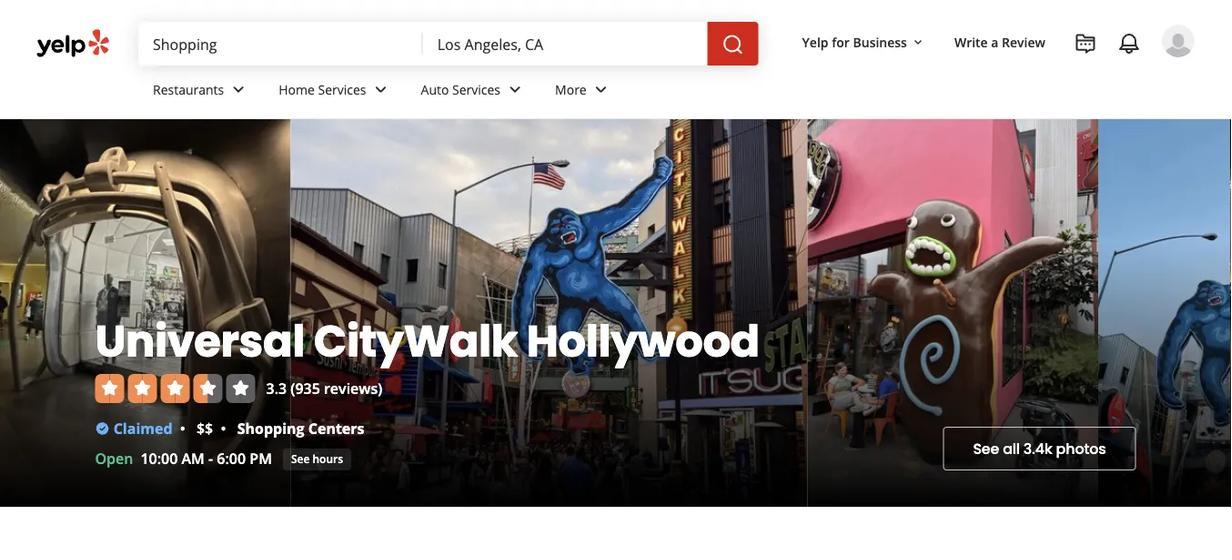 Task type: vqa. For each thing, say whether or not it's contained in the screenshot.
the about in Free Price Estimates From Local Handymen Tell Us About Your Project And Get Help From Sponsored Businesses.
no



Task type: describe. For each thing, give the bounding box(es) containing it.
10:00
[[141, 449, 178, 468]]

none field "near"
[[438, 34, 693, 54]]

write a review
[[955, 33, 1046, 51]]

auto
[[421, 81, 449, 98]]

3.3
[[266, 379, 287, 398]]

3.3 (935 reviews)
[[266, 379, 383, 398]]

more
[[555, 81, 587, 98]]

photo of universal citywalk hollywood - universal city, ca, us. voodoo donuts image
[[808, 119, 1099, 507]]

photo of universal citywalk hollywood - universal city, ca, us. neon nights image
[[291, 119, 808, 507]]

review
[[1002, 33, 1046, 51]]

3.4k
[[1024, 439, 1053, 459]]

restaurants link
[[138, 66, 264, 118]]

Find text field
[[153, 34, 409, 54]]

home services
[[279, 81, 366, 98]]

photo of universal citywalk hollywood - universal city, ca, us. the giant football helmet @ the raiders sports shop @ city walk universal studios in hollywood dec. 2022 image
[[0, 119, 291, 507]]

24 chevron down v2 image for home services
[[370, 79, 392, 101]]

centers
[[308, 419, 365, 438]]

see for see hours
[[291, 452, 310, 467]]

write
[[955, 33, 988, 51]]

see all 3.4k photos
[[973, 439, 1106, 459]]

restaurants
[[153, 81, 224, 98]]

business
[[853, 33, 908, 51]]

services for home services
[[318, 81, 366, 98]]

services for auto services
[[452, 81, 501, 98]]

shopping centers
[[237, 419, 365, 438]]

open 10:00 am - 6:00 pm
[[95, 449, 272, 468]]

see hours link
[[283, 449, 351, 471]]

shopping
[[237, 419, 305, 438]]

(935
[[291, 379, 320, 398]]

user actions element
[[788, 23, 1221, 135]]

greg r. image
[[1162, 25, 1195, 57]]

24 chevron down v2 image for restaurants
[[228, 79, 250, 101]]

claimed
[[113, 419, 173, 438]]



Task type: locate. For each thing, give the bounding box(es) containing it.
0 horizontal spatial see
[[291, 452, 310, 467]]

business categories element
[[138, 66, 1195, 118]]

home
[[279, 81, 315, 98]]

see hours
[[291, 452, 343, 467]]

notifications image
[[1119, 33, 1141, 55]]

1 24 chevron down v2 image from the left
[[228, 79, 250, 101]]

shopping centers link
[[237, 419, 365, 438]]

all
[[1003, 439, 1020, 459]]

none field up more at the top of page
[[438, 34, 693, 54]]

24 chevron down v2 image for more
[[591, 79, 612, 101]]

search image
[[722, 34, 744, 56]]

0 horizontal spatial none field
[[153, 34, 409, 54]]

universal
[[95, 310, 305, 372]]

None search field
[[138, 22, 762, 66]]

24 chevron down v2 image left auto
[[370, 79, 392, 101]]

citywalk
[[314, 310, 518, 372]]

-
[[208, 449, 213, 468]]

services inside "link"
[[318, 81, 366, 98]]

1 services from the left
[[318, 81, 366, 98]]

open
[[95, 449, 133, 468]]

1 horizontal spatial 24 chevron down v2 image
[[504, 79, 526, 101]]

1 horizontal spatial see
[[973, 439, 1000, 459]]

services
[[318, 81, 366, 98], [452, 81, 501, 98]]

1 24 chevron down v2 image from the left
[[370, 79, 392, 101]]

2 24 chevron down v2 image from the left
[[591, 79, 612, 101]]

see all 3.4k photos link
[[943, 427, 1137, 471]]

1 horizontal spatial none field
[[438, 34, 693, 54]]

24 chevron down v2 image inside home services "link"
[[370, 79, 392, 101]]

reviews)
[[324, 379, 383, 398]]

see
[[973, 439, 1000, 459], [291, 452, 310, 467]]

(935 reviews) link
[[291, 379, 383, 398]]

24 chevron down v2 image right restaurants
[[228, 79, 250, 101]]

1 none field from the left
[[153, 34, 409, 54]]

yelp
[[803, 33, 829, 51]]

24 chevron down v2 image right more at the top of page
[[591, 79, 612, 101]]

hollywood
[[527, 310, 760, 372]]

2 none field from the left
[[438, 34, 693, 54]]

universal citywalk hollywood
[[95, 310, 760, 372]]

24 chevron down v2 image inside the restaurants link
[[228, 79, 250, 101]]

auto services
[[421, 81, 501, 98]]

1 horizontal spatial 24 chevron down v2 image
[[591, 79, 612, 101]]

write a review link
[[948, 25, 1053, 58]]

6:00
[[217, 449, 246, 468]]

see left all
[[973, 439, 1000, 459]]

home services link
[[264, 66, 406, 118]]

photo of universal citywalk hollywood - universal city, ca, us. king kong hanging at citywalk image
[[1099, 119, 1232, 507]]

none field find
[[153, 34, 409, 54]]

more link
[[541, 66, 627, 118]]

24 chevron down v2 image right auto services
[[504, 79, 526, 101]]

0 horizontal spatial 24 chevron down v2 image
[[370, 79, 392, 101]]

24 chevron down v2 image
[[370, 79, 392, 101], [591, 79, 612, 101]]

projects image
[[1075, 33, 1097, 55]]

see for see all 3.4k photos
[[973, 439, 1000, 459]]

pm
[[250, 449, 272, 468]]

24 chevron down v2 image for auto services
[[504, 79, 526, 101]]

0 horizontal spatial 24 chevron down v2 image
[[228, 79, 250, 101]]

2 24 chevron down v2 image from the left
[[504, 79, 526, 101]]

Near text field
[[438, 34, 693, 54]]

16 claim filled v2 image
[[95, 422, 110, 436]]

$$
[[197, 419, 213, 438]]

for
[[832, 33, 850, 51]]

claimed link
[[113, 419, 173, 438]]

1 horizontal spatial services
[[452, 81, 501, 98]]

24 chevron down v2 image
[[228, 79, 250, 101], [504, 79, 526, 101]]

photos
[[1056, 439, 1106, 459]]

2 services from the left
[[452, 81, 501, 98]]

a
[[992, 33, 999, 51]]

16 chevron down v2 image
[[911, 35, 926, 50]]

hours
[[313, 452, 343, 467]]

3.3 star rating image
[[95, 374, 255, 403]]

am
[[182, 449, 205, 468]]

services right home
[[318, 81, 366, 98]]

services right auto
[[452, 81, 501, 98]]

see left hours
[[291, 452, 310, 467]]

none field up home
[[153, 34, 409, 54]]

None field
[[153, 34, 409, 54], [438, 34, 693, 54]]

yelp for business button
[[795, 25, 933, 58]]

yelp for business
[[803, 33, 908, 51]]

0 horizontal spatial services
[[318, 81, 366, 98]]

24 chevron down v2 image inside auto services link
[[504, 79, 526, 101]]

24 chevron down v2 image inside more link
[[591, 79, 612, 101]]

auto services link
[[406, 66, 541, 118]]



